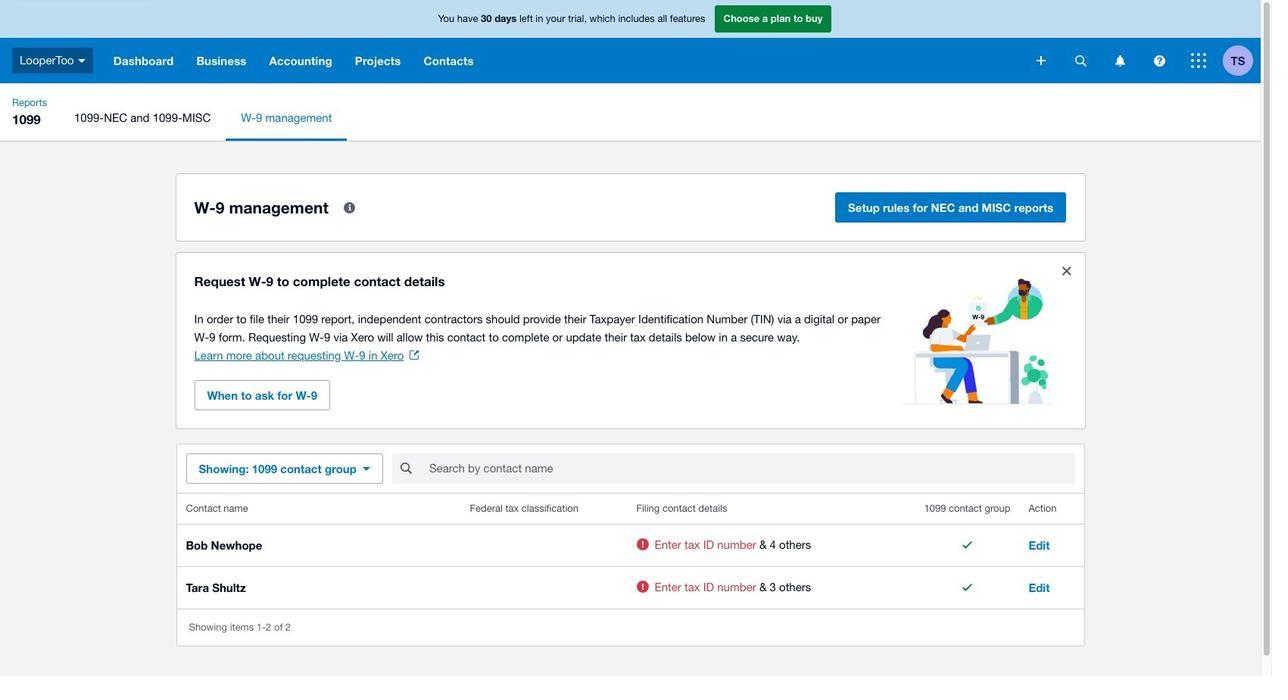 Task type: vqa. For each thing, say whether or not it's contained in the screenshot.
menu
yes



Task type: describe. For each thing, give the bounding box(es) containing it.
Search by contact name field
[[428, 455, 1076, 483]]

w-9 management information image
[[335, 192, 365, 223]]



Task type: locate. For each thing, give the bounding box(es) containing it.
0 vertical spatial is 1099 contact image
[[953, 530, 983, 561]]

2 is 1099 contact image from the top
[[953, 573, 983, 603]]

menu
[[59, 95, 1262, 141]]

is 1099 contact image
[[953, 530, 983, 561], [953, 573, 983, 603]]

svg image
[[1154, 55, 1166, 66]]

svg image
[[1192, 53, 1207, 68], [1076, 55, 1087, 66], [1116, 55, 1126, 66], [1037, 56, 1046, 65], [78, 59, 85, 63]]

banner
[[0, 0, 1262, 83]]

list of 1099 contacts element
[[177, 494, 1085, 609]]

1 vertical spatial is 1099 contact image
[[953, 573, 983, 603]]

1 is 1099 contact image from the top
[[953, 530, 983, 561]]



